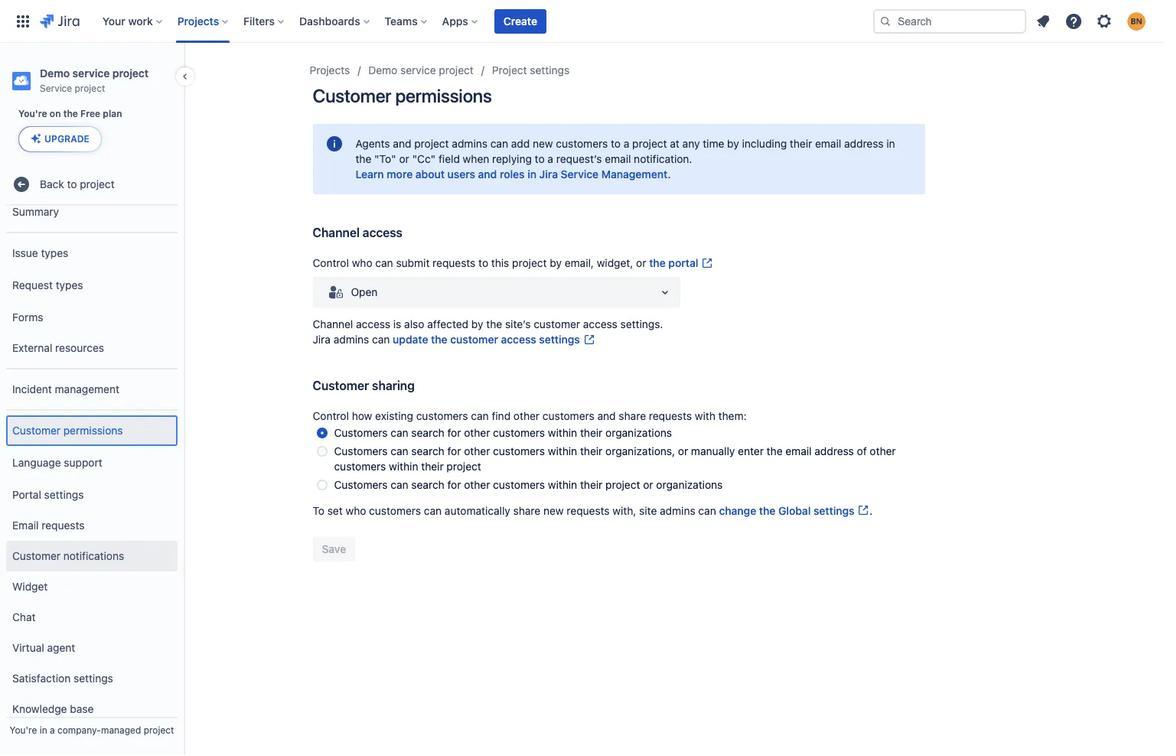 Task type: vqa. For each thing, say whether or not it's contained in the screenshot.
Dismiss image
no



Task type: describe. For each thing, give the bounding box(es) containing it.
types for request types
[[56, 278, 83, 291]]

the inside channel access is also affected by the site's customer access settings. jira admins can
[[486, 318, 502, 331]]

customers can search for other customers within their organizations, or manually enter the email address of other customers within their project
[[334, 445, 896, 473]]

external
[[12, 341, 52, 354]]

within down existing
[[389, 460, 418, 473]]

control for channel access
[[313, 257, 349, 270]]

settings inside 'link'
[[539, 333, 580, 346]]

you're in a company-managed project
[[10, 725, 174, 736]]

channel for channel access is also affected by the site's customer access settings. jira admins can
[[313, 318, 353, 331]]

customer sharing
[[313, 379, 415, 393]]

upgrade button
[[19, 127, 101, 152]]

customer down projects link
[[313, 85, 391, 106]]

other for project
[[464, 479, 490, 492]]

project right managed
[[144, 725, 174, 736]]

address inside 'customers can search for other customers within their organizations, or manually enter the email address of other customers within their project'
[[815, 445, 854, 458]]

virtual agent link
[[6, 633, 178, 664]]

1 vertical spatial organizations
[[656, 479, 723, 492]]

demo for demo service project service project
[[40, 67, 70, 80]]

create button
[[494, 9, 546, 33]]

customer permissions link
[[6, 416, 178, 446]]

or right widget,
[[636, 257, 646, 270]]

manually
[[691, 445, 735, 458]]

project settings
[[492, 64, 570, 77]]

open image
[[655, 284, 674, 302]]

back
[[40, 177, 64, 190]]

you're on the free plan
[[18, 108, 122, 119]]

search for customers can search for other customers within their project or organizations
[[411, 479, 444, 492]]

service inside "agents and project admins can add new customers to a project at any time by including their email address in the "to" or "cc" field when replying to a request's email notification. learn more about users and roles in jira service management."
[[561, 168, 599, 181]]

widget
[[12, 580, 48, 593]]

base
[[70, 702, 94, 715]]

can inside 'customers can search for other customers within their organizations, or manually enter the email address of other customers within their project'
[[391, 445, 408, 458]]

customer inside 'link'
[[12, 549, 60, 562]]

address inside "agents and project admins can add new customers to a project at any time by including their email address in the "to" or "cc" field when replying to a request's email notification. learn more about users and roles in jira service management."
[[844, 137, 884, 150]]

help image
[[1065, 12, 1083, 30]]

learn
[[355, 168, 384, 181]]

portal
[[12, 488, 41, 501]]

affected
[[427, 318, 468, 331]]

or inside 'customers can search for other customers within their organizations, or manually enter the email address of other customers within their project'
[[678, 445, 688, 458]]

the left 'portal'
[[649, 257, 666, 270]]

within for project
[[548, 479, 577, 492]]

"to"
[[374, 153, 396, 166]]

other for organizations,
[[464, 445, 490, 458]]

.
[[870, 505, 873, 518]]

service inside the demo service project service project
[[40, 83, 72, 94]]

settings for project settings
[[530, 64, 570, 77]]

this
[[491, 257, 509, 270]]

request
[[12, 278, 53, 291]]

existing
[[375, 410, 413, 423]]

global
[[778, 505, 811, 518]]

to up management.
[[611, 137, 621, 150]]

upgrade
[[44, 133, 89, 145]]

notification.
[[634, 153, 692, 166]]

add
[[511, 137, 530, 150]]

service for demo service project service project
[[72, 67, 110, 80]]

service for demo service project
[[400, 64, 436, 77]]

plan
[[103, 108, 122, 119]]

1 vertical spatial customer permissions
[[12, 424, 123, 437]]

language support link
[[6, 446, 178, 480]]

field
[[439, 153, 460, 166]]

forms
[[12, 311, 43, 324]]

customers for customers can search for other customers within their organizations, or manually enter the email address of other customers within their project
[[334, 445, 388, 458]]

learn more about users and roles in jira service management. button
[[355, 167, 671, 183]]

access up submit
[[363, 226, 402, 240]]

0 vertical spatial organizations
[[605, 427, 672, 440]]

to
[[313, 505, 324, 518]]

submit
[[396, 257, 430, 270]]

to set who customers can automatically share new requests with, site admins can
[[313, 505, 719, 518]]

including
[[742, 137, 787, 150]]

their for organizations
[[580, 427, 603, 440]]

at
[[670, 137, 680, 150]]

replying
[[492, 153, 532, 166]]

2 horizontal spatial admins
[[660, 505, 695, 518]]

requests left 'with,' at the right
[[567, 505, 610, 518]]

primary element
[[9, 0, 873, 42]]

agent
[[47, 641, 75, 654]]

widget,
[[597, 257, 633, 270]]

satisfaction
[[12, 672, 71, 685]]

external resources link
[[6, 333, 178, 364]]

the left global
[[759, 505, 776, 518]]

satisfaction settings link
[[6, 664, 178, 694]]

2 horizontal spatial in
[[886, 137, 895, 150]]

settings for portal settings
[[44, 488, 84, 501]]

change the global settings
[[719, 505, 857, 518]]

or inside "agents and project admins can add new customers to a project at any time by including their email address in the "to" or "cc" field when replying to a request's email notification. learn more about users and roles in jira service management."
[[399, 153, 409, 166]]

them:
[[718, 410, 747, 423]]

of
[[857, 445, 867, 458]]

is
[[393, 318, 401, 331]]

customer inside channel access is also affected by the site's customer access settings. jira admins can
[[534, 318, 580, 331]]

site's
[[505, 318, 531, 331]]

can inside channel access is also affected by the site's customer access settings. jira admins can
[[372, 333, 390, 346]]

portal settings link
[[6, 480, 178, 511]]

projects for projects link
[[310, 64, 350, 77]]

types for issue types
[[41, 246, 68, 259]]

settings image
[[1095, 12, 1114, 30]]

within for organizations,
[[548, 445, 577, 458]]

admins inside "agents and project admins can add new customers to a project at any time by including their email address in the "to" or "cc" field when replying to a request's email notification. learn more about users and roles in jira service management."
[[452, 137, 487, 150]]

the inside "agents and project admins can add new customers to a project at any time by including their email address in the "to" or "cc" field when replying to a request's email notification. learn more about users and roles in jira service management."
[[355, 153, 371, 166]]

chat
[[12, 611, 36, 624]]

enter
[[738, 445, 764, 458]]

link will open in a new tab image
[[583, 334, 595, 346]]

issue types
[[12, 246, 68, 259]]

set
[[327, 505, 343, 518]]

incident management link
[[6, 374, 178, 405]]

filters
[[243, 14, 275, 27]]

managed
[[101, 725, 141, 736]]

1 vertical spatial by
[[550, 257, 562, 270]]

management
[[55, 382, 119, 395]]

the inside 'customers can search for other customers within their organizations, or manually enter the email address of other customers within their project'
[[767, 445, 783, 458]]

incident management
[[12, 382, 119, 395]]

projects button
[[173, 9, 234, 33]]

other right of
[[870, 445, 896, 458]]

management.
[[601, 168, 671, 181]]

more
[[387, 168, 413, 181]]

for for customers can search for other customers within their organizations
[[447, 427, 461, 440]]

update the customer access settings
[[393, 333, 580, 346]]

project inside 'customers can search for other customers within their organizations, or manually enter the email address of other customers within their project'
[[447, 460, 481, 473]]

customers up 'customers can search for other customers within their organizations, or manually enter the email address of other customers within their project'
[[543, 410, 594, 423]]

control who can submit requests to this project by email, widget, or
[[313, 257, 649, 270]]

email inside 'customers can search for other customers within their organizations, or manually enter the email address of other customers within their project'
[[785, 445, 812, 458]]

to right back
[[67, 177, 77, 190]]

customers for customers can search for other customers within their project or organizations
[[334, 479, 388, 492]]

jira inside "agents and project admins can add new customers to a project at any time by including their email address in the "to" or "cc" field when replying to a request's email notification. learn more about users and roles in jira service management."
[[539, 168, 558, 181]]

requests right submit
[[433, 257, 476, 270]]

can inside "agents and project admins can add new customers to a project at any time by including their email address in the "to" or "cc" field when replying to a request's email notification. learn more about users and roles in jira service management."
[[490, 137, 508, 150]]

1 horizontal spatial and
[[478, 168, 497, 181]]

teams
[[385, 14, 418, 27]]

email requests link
[[6, 511, 178, 541]]

0 vertical spatial a
[[624, 137, 629, 150]]

change
[[719, 505, 756, 518]]

any
[[682, 137, 700, 150]]

control how existing customers can find other customers and share requests with them:
[[313, 410, 747, 423]]

customers can search for other customers within their project or organizations
[[334, 479, 723, 492]]

create
[[503, 14, 537, 27]]

how
[[352, 410, 372, 423]]

within for organizations
[[548, 427, 577, 440]]

requests up customer notifications
[[42, 519, 85, 532]]

customers right existing
[[416, 410, 468, 423]]

language support
[[12, 456, 102, 469]]

to right replying
[[535, 153, 545, 166]]

settings left "."
[[814, 505, 854, 518]]

summary link
[[6, 197, 178, 227]]

demo service project
[[368, 64, 474, 77]]

customers inside "agents and project admins can add new customers to a project at any time by including their email address in the "to" or "cc" field when replying to a request's email notification. learn more about users and roles in jira service management."
[[556, 137, 608, 150]]

1 horizontal spatial share
[[619, 410, 646, 423]]

project down the apps dropdown button at the top of page
[[439, 64, 474, 77]]

customers down how
[[334, 460, 386, 473]]



Task type: locate. For each thing, give the bounding box(es) containing it.
link will open in a new tab image right 'portal'
[[701, 258, 714, 270]]

0 vertical spatial service
[[40, 83, 72, 94]]

customers up to set who customers can automatically share new requests with, site admins can
[[493, 479, 545, 492]]

1 horizontal spatial link will open in a new tab image
[[857, 505, 870, 517]]

appswitcher icon image
[[14, 12, 32, 30]]

0 horizontal spatial in
[[40, 725, 47, 736]]

within up customers can search for other customers within their project or organizations
[[548, 445, 577, 458]]

projects down the dashboards popup button
[[310, 64, 350, 77]]

2 group from the top
[[6, 410, 178, 755]]

1 vertical spatial link will open in a new tab image
[[857, 505, 870, 517]]

satisfaction settings
[[12, 672, 113, 685]]

agents
[[355, 137, 390, 150]]

email right including
[[815, 137, 841, 150]]

0 horizontal spatial customer
[[450, 333, 498, 346]]

0 vertical spatial and
[[393, 137, 411, 150]]

customer right site's
[[534, 318, 580, 331]]

1 horizontal spatial customer
[[534, 318, 580, 331]]

virtual
[[12, 641, 44, 654]]

and
[[393, 137, 411, 150], [478, 168, 497, 181], [597, 410, 616, 423]]

other down customers can search for other customers within their organizations
[[464, 445, 490, 458]]

open
[[351, 286, 378, 299]]

1 vertical spatial admins
[[333, 333, 369, 346]]

settings
[[530, 64, 570, 77], [539, 333, 580, 346], [44, 488, 84, 501], [814, 505, 854, 518], [73, 672, 113, 685]]

permissions up language support link at bottom
[[63, 424, 123, 437]]

new
[[533, 137, 553, 150], [543, 505, 564, 518]]

1 vertical spatial permissions
[[63, 424, 123, 437]]

1 vertical spatial jira
[[313, 333, 331, 346]]

demo down teams
[[368, 64, 397, 77]]

1 control from the top
[[313, 257, 349, 270]]

0 horizontal spatial service
[[40, 83, 72, 94]]

for for customers can search for other customers within their project or organizations
[[447, 479, 461, 492]]

2 vertical spatial admins
[[660, 505, 695, 518]]

control for customer sharing
[[313, 410, 349, 423]]

the portal link
[[649, 256, 714, 271]]

settings for satisfaction settings
[[73, 672, 113, 685]]

1 horizontal spatial demo
[[368, 64, 397, 77]]

project up 'plan'
[[112, 67, 149, 80]]

you're down knowledge
[[10, 725, 37, 736]]

other up the automatically
[[464, 479, 490, 492]]

company-
[[57, 725, 101, 736]]

service up free
[[72, 67, 110, 80]]

by inside channel access is also affected by the site's customer access settings. jira admins can
[[471, 318, 483, 331]]

by
[[727, 137, 739, 150], [550, 257, 562, 270], [471, 318, 483, 331]]

within down control how existing customers can find other customers and share requests with them:
[[548, 427, 577, 440]]

service
[[40, 83, 72, 94], [561, 168, 599, 181]]

new inside "agents and project admins can add new customers to a project at any time by including their email address in the "to" or "cc" field when replying to a request's email notification. learn more about users and roles in jira service management."
[[533, 137, 553, 150]]

search
[[411, 427, 444, 440], [411, 445, 444, 458], [411, 479, 444, 492]]

1 vertical spatial channel
[[313, 318, 353, 331]]

0 vertical spatial you're
[[18, 108, 47, 119]]

who
[[352, 257, 372, 270], [346, 505, 366, 518]]

2 horizontal spatial by
[[727, 137, 739, 150]]

organizations down manually
[[656, 479, 723, 492]]

or up more
[[399, 153, 409, 166]]

project up the summary link
[[80, 177, 115, 190]]

resources
[[55, 341, 104, 354]]

1 vertical spatial group
[[6, 410, 178, 755]]

0 vertical spatial group
[[6, 232, 178, 368]]

the right on
[[63, 108, 78, 119]]

2 vertical spatial customers
[[334, 479, 388, 492]]

customer down affected
[[450, 333, 498, 346]]

customers down control how existing customers can find other customers and share requests with them:
[[493, 427, 545, 440]]

customer up how
[[313, 379, 369, 393]]

search image
[[879, 15, 892, 27]]

portal
[[668, 257, 698, 270]]

1 horizontal spatial by
[[550, 257, 562, 270]]

service up on
[[40, 83, 72, 94]]

0 horizontal spatial email
[[605, 153, 631, 166]]

link will open in a new tab image inside 'the portal' link
[[701, 258, 714, 270]]

1 search from the top
[[411, 427, 444, 440]]

within up to set who customers can automatically share new requests with, site admins can
[[548, 479, 577, 492]]

access left "is"
[[356, 318, 390, 331]]

0 vertical spatial new
[[533, 137, 553, 150]]

to left the this
[[478, 257, 488, 270]]

project up "cc"
[[414, 137, 449, 150]]

0 vertical spatial channel
[[313, 226, 360, 240]]

for
[[447, 427, 461, 440], [447, 445, 461, 458], [447, 479, 461, 492]]

project up free
[[75, 83, 105, 94]]

0 vertical spatial jira
[[539, 168, 558, 181]]

option group containing customers can search for other customers within their organizations
[[313, 424, 925, 495]]

chat link
[[6, 602, 178, 633]]

or up 'site'
[[643, 479, 653, 492]]

by inside "agents and project admins can add new customers to a project at any time by including their email address in the "to" or "cc" field when replying to a request's email notification. learn more about users and roles in jira service management."
[[727, 137, 739, 150]]

issue
[[12, 246, 38, 259]]

share down customers can search for other customers within their project or organizations
[[513, 505, 541, 518]]

update
[[393, 333, 428, 346]]

banner
[[0, 0, 1164, 43]]

0 horizontal spatial jira
[[313, 333, 331, 346]]

email,
[[565, 257, 594, 270]]

0 horizontal spatial link will open in a new tab image
[[701, 258, 714, 270]]

the inside 'link'
[[431, 333, 447, 346]]

organizations up organizations,
[[605, 427, 672, 440]]

new right add
[[533, 137, 553, 150]]

1 vertical spatial projects
[[310, 64, 350, 77]]

0 horizontal spatial admins
[[333, 333, 369, 346]]

and up "to"
[[393, 137, 411, 150]]

1 vertical spatial who
[[346, 505, 366, 518]]

email right enter
[[785, 445, 812, 458]]

2 horizontal spatial a
[[624, 137, 629, 150]]

jira
[[539, 168, 558, 181], [313, 333, 331, 346]]

0 horizontal spatial by
[[471, 318, 483, 331]]

2 search from the top
[[411, 445, 444, 458]]

service inside the demo service project service project
[[72, 67, 110, 80]]

admins inside channel access is also affected by the site's customer access settings. jira admins can
[[333, 333, 369, 346]]

2 vertical spatial and
[[597, 410, 616, 423]]

the up learn
[[355, 153, 371, 166]]

your work button
[[98, 9, 168, 33]]

email
[[815, 137, 841, 150], [605, 153, 631, 166], [785, 445, 812, 458]]

2 customers from the top
[[334, 445, 388, 458]]

virtual agent
[[12, 641, 75, 654]]

you're left on
[[18, 108, 47, 119]]

organizations,
[[605, 445, 675, 458]]

types right request at the left of the page
[[56, 278, 83, 291]]

1 vertical spatial for
[[447, 445, 461, 458]]

your profile and settings image
[[1127, 12, 1146, 30]]

channel down open
[[313, 318, 353, 331]]

the down affected
[[431, 333, 447, 346]]

projects
[[177, 14, 219, 27], [310, 64, 350, 77]]

request types
[[12, 278, 83, 291]]

1 vertical spatial a
[[548, 153, 553, 166]]

customer up widget
[[12, 549, 60, 562]]

control down channel access
[[313, 257, 349, 270]]

customer up language
[[12, 424, 60, 437]]

a left request's at the top
[[548, 153, 553, 166]]

demo inside demo service project link
[[368, 64, 397, 77]]

0 vertical spatial control
[[313, 257, 349, 270]]

jira inside channel access is also affected by the site's customer access settings. jira admins can
[[313, 333, 331, 346]]

1 vertical spatial new
[[543, 505, 564, 518]]

types inside "link"
[[56, 278, 83, 291]]

0 vertical spatial customer permissions
[[313, 85, 492, 106]]

2 vertical spatial by
[[471, 318, 483, 331]]

other down control how existing customers can find other customers and share requests with them:
[[464, 427, 490, 440]]

0 vertical spatial email
[[815, 137, 841, 150]]

0 vertical spatial customers
[[334, 427, 388, 440]]

project
[[492, 64, 527, 77]]

1 vertical spatial you're
[[10, 725, 37, 736]]

widget link
[[6, 572, 178, 602]]

0 horizontal spatial share
[[513, 505, 541, 518]]

portal settings
[[12, 488, 84, 501]]

customers inside 'customers can search for other customers within their organizations, or manually enter the email address of other customers within their project'
[[334, 445, 388, 458]]

0 vertical spatial who
[[352, 257, 372, 270]]

customers
[[334, 427, 388, 440], [334, 445, 388, 458], [334, 479, 388, 492]]

customers for customers can search for other customers within their organizations
[[334, 427, 388, 440]]

jira up customer sharing
[[313, 333, 331, 346]]

1 vertical spatial email
[[605, 153, 631, 166]]

2 control from the top
[[313, 410, 349, 423]]

in
[[886, 137, 895, 150], [527, 168, 536, 181], [40, 725, 47, 736]]

access down site's
[[501, 333, 536, 346]]

projects right 'work' at the left
[[177, 14, 219, 27]]

you're for you're on the free plan
[[18, 108, 47, 119]]

1 group from the top
[[6, 232, 178, 368]]

their for project
[[580, 479, 603, 492]]

1 vertical spatial and
[[478, 168, 497, 181]]

None radio
[[316, 447, 327, 457], [316, 480, 327, 491], [316, 447, 327, 457], [316, 480, 327, 491]]

0 vertical spatial permissions
[[395, 85, 492, 106]]

0 horizontal spatial demo
[[40, 67, 70, 80]]

support
[[64, 456, 102, 469]]

1 vertical spatial control
[[313, 410, 349, 423]]

dashboards button
[[295, 9, 376, 33]]

channel access
[[313, 226, 402, 240]]

Search field
[[873, 9, 1026, 33]]

1 for from the top
[[447, 427, 461, 440]]

3 customers from the top
[[334, 479, 388, 492]]

service down teams popup button
[[400, 64, 436, 77]]

demo up on
[[40, 67, 70, 80]]

customers right set
[[369, 505, 421, 518]]

new down customers can search for other customers within their project or organizations
[[543, 505, 564, 518]]

jira down request's at the top
[[539, 168, 558, 181]]

knowledge
[[12, 702, 67, 715]]

demo inside the demo service project service project
[[40, 67, 70, 80]]

issue types link
[[6, 238, 178, 269]]

project settings link
[[492, 61, 570, 80]]

0 horizontal spatial projects
[[177, 14, 219, 27]]

the right enter
[[767, 445, 783, 458]]

channel inside channel access is also affected by the site's customer access settings. jira admins can
[[313, 318, 353, 331]]

0 vertical spatial share
[[619, 410, 646, 423]]

1 horizontal spatial service
[[561, 168, 599, 181]]

share up organizations,
[[619, 410, 646, 423]]

with
[[695, 410, 715, 423]]

customers down customers can search for other customers within their organizations
[[493, 445, 545, 458]]

by right 'time'
[[727, 137, 739, 150]]

a up management.
[[624, 137, 629, 150]]

request types link
[[6, 269, 178, 302]]

work
[[128, 14, 153, 27]]

access inside 'link'
[[501, 333, 536, 346]]

settings down virtual agent link in the bottom of the page
[[73, 672, 113, 685]]

2 horizontal spatial email
[[815, 137, 841, 150]]

automatically
[[445, 505, 510, 518]]

0 vertical spatial address
[[844, 137, 884, 150]]

0 horizontal spatial permissions
[[63, 424, 123, 437]]

2 vertical spatial a
[[50, 725, 55, 736]]

apps button
[[438, 9, 484, 33]]

0 vertical spatial projects
[[177, 14, 219, 27]]

2 vertical spatial email
[[785, 445, 812, 458]]

1 horizontal spatial service
[[400, 64, 436, 77]]

about
[[415, 168, 445, 181]]

1 horizontal spatial customer permissions
[[313, 85, 492, 106]]

update the customer access settings link
[[393, 333, 595, 348]]

demo for demo service project
[[368, 64, 397, 77]]

0 horizontal spatial service
[[72, 67, 110, 80]]

you're for you're in a company-managed project
[[10, 725, 37, 736]]

admins
[[452, 137, 487, 150], [333, 333, 369, 346], [660, 505, 695, 518]]

permissions
[[395, 85, 492, 106], [63, 424, 123, 437]]

dashboards
[[299, 14, 360, 27]]

group containing issue types
[[6, 232, 178, 368]]

0 horizontal spatial customer permissions
[[12, 424, 123, 437]]

0 vertical spatial search
[[411, 427, 444, 440]]

link will open in a new tab image
[[701, 258, 714, 270], [857, 505, 870, 517]]

1 vertical spatial share
[[513, 505, 541, 518]]

settings down language support on the left bottom
[[44, 488, 84, 501]]

2 vertical spatial in
[[40, 725, 47, 736]]

customers
[[556, 137, 608, 150], [416, 410, 468, 423], [543, 410, 594, 423], [493, 427, 545, 440], [493, 445, 545, 458], [334, 460, 386, 473], [493, 479, 545, 492], [369, 505, 421, 518]]

search inside 'customers can search for other customers within their organizations, or manually enter the email address of other customers within their project'
[[411, 445, 444, 458]]

0 horizontal spatial a
[[50, 725, 55, 736]]

1 horizontal spatial email
[[785, 445, 812, 458]]

0 horizontal spatial and
[[393, 137, 411, 150]]

1 vertical spatial address
[[815, 445, 854, 458]]

with,
[[613, 505, 636, 518]]

0 vertical spatial in
[[886, 137, 895, 150]]

1 vertical spatial types
[[56, 278, 83, 291]]

requests left with
[[649, 410, 692, 423]]

projects for projects popup button in the left of the page
[[177, 14, 219, 27]]

your
[[102, 14, 125, 27]]

free
[[80, 108, 100, 119]]

other
[[513, 410, 540, 423], [464, 427, 490, 440], [464, 445, 490, 458], [870, 445, 896, 458], [464, 479, 490, 492]]

their for organizations,
[[580, 445, 603, 458]]

email up management.
[[605, 153, 631, 166]]

to
[[611, 137, 621, 150], [535, 153, 545, 166], [67, 177, 77, 190], [478, 257, 488, 270]]

0 vertical spatial customer
[[534, 318, 580, 331]]

demo service project link
[[368, 61, 474, 80]]

1 horizontal spatial permissions
[[395, 85, 492, 106]]

customer notifications link
[[6, 541, 178, 572]]

who up open
[[352, 257, 372, 270]]

customers up request's at the top
[[556, 137, 608, 150]]

1 channel from the top
[[313, 226, 360, 240]]

and down when
[[478, 168, 497, 181]]

summary
[[12, 205, 59, 218]]

other for organizations
[[464, 427, 490, 440]]

0 vertical spatial types
[[41, 246, 68, 259]]

or left manually
[[678, 445, 688, 458]]

2 for from the top
[[447, 445, 461, 458]]

1 customers from the top
[[334, 427, 388, 440]]

requests
[[433, 257, 476, 270], [649, 410, 692, 423], [567, 505, 610, 518], [42, 519, 85, 532]]

project up notification.
[[632, 137, 667, 150]]

2 channel from the top
[[313, 318, 353, 331]]

customer notifications
[[12, 549, 124, 562]]

channel for channel access
[[313, 226, 360, 240]]

other right find
[[513, 410, 540, 423]]

back to project
[[40, 177, 115, 190]]

who right set
[[346, 505, 366, 518]]

0 vertical spatial admins
[[452, 137, 487, 150]]

group
[[6, 232, 178, 368], [6, 410, 178, 755]]

permissions down demo service project link
[[395, 85, 492, 106]]

email
[[12, 519, 39, 532]]

1 vertical spatial search
[[411, 445, 444, 458]]

for for customers can search for other customers within their organizations, or manually enter the email address of other customers within their project
[[447, 445, 461, 458]]

admins up when
[[452, 137, 487, 150]]

3 for from the top
[[447, 479, 461, 492]]

1 vertical spatial customers
[[334, 445, 388, 458]]

link will open in a new tab image down of
[[857, 505, 870, 517]]

projects inside projects popup button
[[177, 14, 219, 27]]

project right the this
[[512, 257, 547, 270]]

jira image
[[40, 12, 79, 30], [40, 12, 79, 30]]

project up the automatically
[[447, 460, 481, 473]]

find
[[492, 410, 511, 423]]

customer inside 'link'
[[450, 333, 498, 346]]

their inside "agents and project admins can add new customers to a project at any time by including their email address in the "to" or "cc" field when replying to a request's email notification. learn more about users and roles in jira service management."
[[790, 137, 812, 150]]

1 vertical spatial service
[[561, 168, 599, 181]]

for inside 'customers can search for other customers within their organizations, or manually enter the email address of other customers within their project'
[[447, 445, 461, 458]]

1 horizontal spatial in
[[527, 168, 536, 181]]

1 horizontal spatial projects
[[310, 64, 350, 77]]

admins right 'site'
[[660, 505, 695, 518]]

forms link
[[6, 302, 178, 333]]

0 vertical spatial by
[[727, 137, 739, 150]]

3 search from the top
[[411, 479, 444, 492]]

1 horizontal spatial admins
[[452, 137, 487, 150]]

project up 'with,' at the right
[[605, 479, 640, 492]]

address
[[844, 137, 884, 150], [815, 445, 854, 458]]

channel
[[313, 226, 360, 240], [313, 318, 353, 331]]

None text field
[[320, 285, 323, 300]]

customer permissions down demo service project link
[[313, 85, 492, 106]]

banner containing your work
[[0, 0, 1164, 43]]

1 vertical spatial in
[[527, 168, 536, 181]]

settings.
[[620, 318, 663, 331]]

access up link will open in a new tab icon
[[583, 318, 617, 331]]

the up update the customer access settings 'link'
[[486, 318, 502, 331]]

notifications image
[[1034, 12, 1052, 30]]

types right the issue
[[41, 246, 68, 259]]

settings right project on the left of page
[[530, 64, 570, 77]]

a down knowledge base
[[50, 725, 55, 736]]

0 vertical spatial for
[[447, 427, 461, 440]]

None radio
[[316, 428, 327, 439]]

and up 'customers can search for other customers within their organizations, or manually enter the email address of other customers within their project'
[[597, 410, 616, 423]]

by up update the customer access settings
[[471, 318, 483, 331]]

1 horizontal spatial jira
[[539, 168, 558, 181]]

group containing customer permissions
[[6, 410, 178, 755]]

1 horizontal spatial a
[[548, 153, 553, 166]]

time
[[703, 137, 724, 150]]

channel access is also affected by the site's customer access settings. jira admins can
[[313, 318, 663, 346]]

1 vertical spatial customer
[[450, 333, 498, 346]]

apps
[[442, 14, 468, 27]]

2 vertical spatial for
[[447, 479, 461, 492]]

option group
[[313, 424, 925, 495]]

search for customers can search for other customers within their organizations, or manually enter the email address of other customers within their project
[[411, 445, 444, 458]]

control left how
[[313, 410, 349, 423]]

2 horizontal spatial and
[[597, 410, 616, 423]]

0 vertical spatial link will open in a new tab image
[[701, 258, 714, 270]]

service down request's at the top
[[561, 168, 599, 181]]

types
[[41, 246, 68, 259], [56, 278, 83, 291]]

channel up open
[[313, 226, 360, 240]]

2 vertical spatial search
[[411, 479, 444, 492]]

knowledge base
[[12, 702, 94, 715]]

search for customers can search for other customers within their organizations
[[411, 427, 444, 440]]

"cc"
[[412, 153, 436, 166]]



